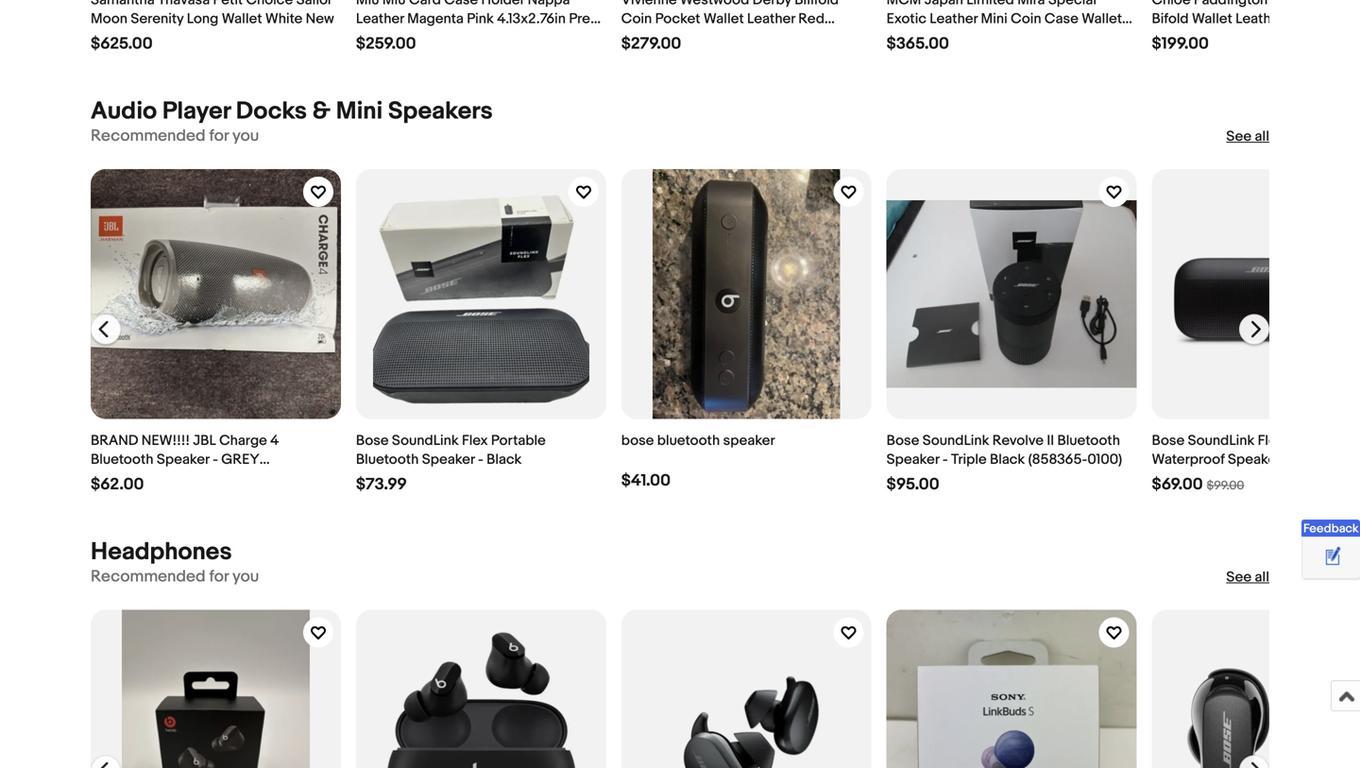 Task type: vqa. For each thing, say whether or not it's contained in the screenshot.
right 'Open'
no



Task type: locate. For each thing, give the bounding box(es) containing it.
3 - from the left
[[943, 451, 948, 468]]

speaker inside bose soundlink revolve ii bluetooth speaker - triple black (858365-0100) $95.00
[[887, 451, 940, 468]]

(858365-
[[1029, 451, 1088, 468]]

0 vertical spatial for
[[209, 126, 229, 146]]

2 coin from the left
[[1011, 10, 1042, 27]]

for
[[209, 126, 229, 146], [209, 567, 229, 587]]

1 horizontal spatial bluetooth
[[356, 451, 419, 468]]

leather down the japan
[[930, 10, 978, 27]]

soundlink up 'previous price $99.00' 'text box'
[[1188, 432, 1255, 449]]

coin inside vivienne westwood derby billfold coin pocket wallet leather red multicolor new
[[621, 10, 652, 27]]

miu miu card case holder nappa leather magenta pink 4.13x2.76in pre- loved
[[356, 0, 596, 46]]

bose up $69.00
[[1152, 432, 1185, 449]]

1 all from the top
[[1255, 128, 1270, 145]]

1 vertical spatial all
[[1255, 569, 1270, 586]]

speakers
[[388, 97, 493, 126]]

flex left se
[[1258, 432, 1284, 449]]

0 vertical spatial recommended for you
[[91, 126, 259, 146]]

$73.99 text field
[[356, 475, 407, 495]]

$62.00
[[91, 475, 144, 495]]

2 black from the left
[[990, 451, 1025, 468]]

mini inside mcm japan limited mira special exotic leather mini coin case wallet green new
[[981, 10, 1008, 27]]

new
[[306, 10, 334, 27], [689, 29, 718, 46], [931, 29, 959, 46]]

wallet inside mcm japan limited mira special exotic leather mini coin case wallet green new
[[1082, 10, 1122, 27]]

revolve
[[993, 432, 1044, 449]]

1 see from the top
[[1227, 128, 1252, 145]]

you right headphones
[[232, 567, 259, 587]]

see for audio player docks & mini speakers
[[1227, 128, 1252, 145]]

bluetooth up "$73.99" text box
[[356, 451, 419, 468]]

0 horizontal spatial case
[[444, 0, 478, 9]]

see for headphones
[[1227, 569, 1252, 586]]

0 vertical spatial all
[[1255, 128, 1270, 145]]

recommended for you element for headphones
[[91, 567, 259, 587]]

bluetooth inside bose soundlink revolve ii bluetooth speaker - triple black (858365-0100) $95.00
[[1058, 432, 1121, 449]]

soundlink for $73.99
[[392, 432, 459, 449]]

1 recommended for you from the top
[[91, 126, 259, 146]]

1 see all from the top
[[1227, 128, 1270, 145]]

see all link for audio player docks & mini speakers
[[1227, 127, 1270, 146]]

3 soundlink from the left
[[1188, 432, 1255, 449]]

for for headphones
[[209, 567, 229, 587]]

1 you from the top
[[232, 126, 259, 146]]

you right player
[[232, 126, 259, 146]]

coin inside mcm japan limited mira special exotic leather mini coin case wallet green new
[[1011, 10, 1042, 27]]

3 speaker from the left
[[887, 451, 940, 468]]

soundlink up the triple
[[923, 432, 990, 449]]

flex inside bose soundlink flex se bluetoot
[[1258, 432, 1284, 449]]

bluetooth
[[1058, 432, 1121, 449], [91, 451, 154, 468], [356, 451, 419, 468]]

2 horizontal spatial speaker
[[887, 451, 940, 468]]

miu
[[356, 0, 379, 9], [383, 0, 406, 9]]

2 see all from the top
[[1227, 569, 1270, 586]]

audio
[[91, 97, 157, 126]]

0 horizontal spatial black
[[487, 451, 522, 468]]

case down special
[[1045, 10, 1079, 27]]

2 - from the left
[[478, 451, 484, 468]]

see all for headphones
[[1227, 569, 1270, 586]]

case up pink
[[444, 0, 478, 9]]

roun
[[1334, 0, 1361, 9]]

bluetooth down brand
[[91, 451, 154, 468]]

recommended for you for headphones
[[91, 567, 259, 587]]

multicolor
[[621, 29, 686, 46]]

1 horizontal spatial flex
[[1258, 432, 1284, 449]]

$279.00 text field
[[621, 34, 681, 54]]

1 flex from the left
[[462, 432, 488, 449]]

2 leather from the left
[[747, 10, 795, 27]]

0 horizontal spatial wallet
[[222, 10, 262, 27]]

0 vertical spatial case
[[444, 0, 478, 9]]

derby
[[753, 0, 792, 9]]

2 horizontal spatial soundlink
[[1188, 432, 1255, 449]]

mini
[[981, 10, 1008, 27], [336, 97, 383, 126]]

1 horizontal spatial black
[[990, 451, 1025, 468]]

charge
[[219, 432, 267, 449]]

all
[[1255, 128, 1270, 145], [1255, 569, 1270, 586]]

0 vertical spatial recommended
[[91, 126, 206, 146]]

vivienne westwood derby billfold coin pocket wallet leather red multicolor new
[[621, 0, 839, 46]]

2 speaker from the left
[[422, 451, 475, 468]]

1 horizontal spatial bose
[[887, 432, 920, 449]]

black
[[487, 451, 522, 468], [990, 451, 1025, 468]]

new!!!!
[[142, 432, 190, 449]]

2 for from the top
[[209, 567, 229, 587]]

1 black from the left
[[487, 451, 522, 468]]

coin down 'mira'
[[1011, 10, 1042, 27]]

soundlink inside bose soundlink revolve ii bluetooth speaker - triple black (858365-0100) $95.00
[[923, 432, 990, 449]]

1 see all link from the top
[[1227, 127, 1270, 146]]

0 vertical spatial see
[[1227, 128, 1252, 145]]

1 horizontal spatial case
[[1045, 10, 1079, 27]]

bose inside bose soundlink flex se bluetoot
[[1152, 432, 1185, 449]]

0 vertical spatial you
[[232, 126, 259, 146]]

0 vertical spatial recommended for you element
[[91, 126, 259, 146]]

$259.00 text field
[[356, 34, 416, 54]]

1 recommended for you element from the top
[[91, 126, 259, 146]]

leather
[[356, 10, 404, 27], [747, 10, 795, 27], [930, 10, 978, 27]]

bose for $73.99
[[356, 432, 389, 449]]

pink
[[467, 10, 494, 27]]

2 horizontal spatial leather
[[930, 10, 978, 27]]

mini down the limited
[[981, 10, 1008, 27]]

pre-
[[569, 10, 596, 27]]

2 horizontal spatial bluetooth
[[1058, 432, 1121, 449]]

exotic
[[887, 10, 927, 27]]

wallet down special
[[1082, 10, 1122, 27]]

soundlink up the $73.99
[[392, 432, 459, 449]]

0 horizontal spatial new
[[306, 10, 334, 27]]

bluetoot
[[1307, 432, 1361, 449]]

- inside bose soundlink flex portable bluetooth speaker - black $73.99
[[478, 451, 484, 468]]

1 vertical spatial recommended for you
[[91, 567, 259, 587]]

0 vertical spatial see all
[[1227, 128, 1270, 145]]

1 recommended from the top
[[91, 126, 206, 146]]

1 horizontal spatial mini
[[981, 10, 1008, 27]]

bose
[[356, 432, 389, 449], [887, 432, 920, 449], [1152, 432, 1185, 449]]

moon
[[91, 10, 128, 27]]

2 bose from the left
[[887, 432, 920, 449]]

green
[[887, 29, 927, 46]]

2 recommended for you element from the top
[[91, 567, 259, 587]]

bluetooth
[[657, 432, 720, 449]]

leather inside miu miu card case holder nappa leather magenta pink 4.13x2.76in pre- loved
[[356, 10, 404, 27]]

2 horizontal spatial -
[[943, 451, 948, 468]]

see all for audio player docks & mini speakers
[[1227, 128, 1270, 145]]

feedback
[[1304, 522, 1359, 536]]

2 see from the top
[[1227, 569, 1252, 586]]

leather down derby
[[747, 10, 795, 27]]

see all link for headphones
[[1227, 568, 1270, 587]]

soundlink
[[392, 432, 459, 449], [923, 432, 990, 449], [1188, 432, 1255, 449]]

leather inside mcm japan limited mira special exotic leather mini coin case wallet green new
[[930, 10, 978, 27]]

bluetooth inside bose soundlink flex portable bluetooth speaker - black $73.99
[[356, 451, 419, 468]]

1 horizontal spatial new
[[689, 29, 718, 46]]

1 vertical spatial case
[[1045, 10, 1079, 27]]

soundlink inside bose soundlink flex portable bluetooth speaker - black $73.99
[[392, 432, 459, 449]]

2 all from the top
[[1255, 569, 1270, 586]]

speaker inside bose soundlink flex portable bluetooth speaker - black $73.99
[[422, 451, 475, 468]]

2 recommended from the top
[[91, 567, 206, 587]]

see all link
[[1227, 127, 1270, 146], [1227, 568, 1270, 587]]

wallet
[[222, 10, 262, 27], [704, 10, 744, 27], [1082, 10, 1122, 27]]

sailor
[[296, 0, 332, 9]]

case
[[444, 0, 478, 9], [1045, 10, 1079, 27]]

3 wallet from the left
[[1082, 10, 1122, 27]]

black down revolve
[[990, 451, 1025, 468]]

recommended
[[91, 126, 206, 146], [91, 567, 206, 587]]

0 horizontal spatial mini
[[336, 97, 383, 126]]

1 vertical spatial you
[[232, 567, 259, 587]]

0 horizontal spatial bluetooth
[[91, 451, 154, 468]]

1 bose from the left
[[356, 432, 389, 449]]

coin down vivienne
[[621, 10, 652, 27]]

bose inside bose soundlink flex portable bluetooth speaker - black $73.99
[[356, 432, 389, 449]]

speaker inside the brand new!!!! jbl charge 4 bluetooth speaker - grey (jblcharge4gryam
[[157, 451, 209, 468]]

chloe paddington women's roun $199.00
[[1152, 0, 1361, 54]]

1 vertical spatial see all link
[[1227, 568, 1270, 587]]

recommended for audio player docks & mini speakers
[[91, 126, 206, 146]]

$69.00 $99.00
[[1152, 475, 1245, 495]]

leather for $259.00
[[356, 10, 404, 27]]

mini right &
[[336, 97, 383, 126]]

pocket
[[655, 10, 701, 27]]

- inside the brand new!!!! jbl charge 4 bluetooth speaker - grey (jblcharge4gryam
[[213, 451, 218, 468]]

1 horizontal spatial speaker
[[422, 451, 475, 468]]

1 vertical spatial recommended for you element
[[91, 567, 259, 587]]

flex left portable
[[462, 432, 488, 449]]

1 horizontal spatial leather
[[747, 10, 795, 27]]

speaker for $73.99
[[422, 451, 475, 468]]

wallet down 'petit'
[[222, 10, 262, 27]]

recommended for you element for audio player docks & mini speakers
[[91, 126, 259, 146]]

1 horizontal spatial wallet
[[704, 10, 744, 27]]

paddington
[[1194, 0, 1268, 9]]

recommended for you element
[[91, 126, 259, 146], [91, 567, 259, 587]]

0 horizontal spatial soundlink
[[392, 432, 459, 449]]

1 - from the left
[[213, 451, 218, 468]]

flex
[[462, 432, 488, 449], [1258, 432, 1284, 449]]

$41.00 text field
[[621, 471, 671, 491]]

1 horizontal spatial soundlink
[[923, 432, 990, 449]]

miu up loved
[[356, 0, 379, 9]]

2 horizontal spatial bose
[[1152, 432, 1185, 449]]

1 wallet from the left
[[222, 10, 262, 27]]

2 see all link from the top
[[1227, 568, 1270, 587]]

2 wallet from the left
[[704, 10, 744, 27]]

1 miu from the left
[[356, 0, 379, 9]]

2 flex from the left
[[1258, 432, 1284, 449]]

new down sailor
[[306, 10, 334, 27]]

new inside mcm japan limited mira special exotic leather mini coin case wallet green new
[[931, 29, 959, 46]]

$69.00
[[1152, 475, 1203, 495]]

1 for from the top
[[209, 126, 229, 146]]

bluetooth for $73.99
[[356, 451, 419, 468]]

2 horizontal spatial new
[[931, 29, 959, 46]]

new for samantha thavasa petit choice sailor moon serenity long wallet white new $625.00
[[306, 10, 334, 27]]

women's
[[1271, 0, 1331, 9]]

$365.00
[[887, 34, 949, 54]]

1 vertical spatial recommended
[[91, 567, 206, 587]]

jbl
[[193, 432, 216, 449]]

2 horizontal spatial wallet
[[1082, 10, 1122, 27]]

bose up "$73.99" text box
[[356, 432, 389, 449]]

0 vertical spatial mini
[[981, 10, 1008, 27]]

soundlink inside bose soundlink flex se bluetoot
[[1188, 432, 1255, 449]]

new down the japan
[[931, 29, 959, 46]]

-
[[213, 451, 218, 468], [478, 451, 484, 468], [943, 451, 948, 468]]

flex inside bose soundlink flex portable bluetooth speaker - black $73.99
[[462, 432, 488, 449]]

- inside bose soundlink revolve ii bluetooth speaker - triple black (858365-0100) $95.00
[[943, 451, 948, 468]]

1 soundlink from the left
[[392, 432, 459, 449]]

wallet down westwood
[[704, 10, 744, 27]]

0 horizontal spatial speaker
[[157, 451, 209, 468]]

1 coin from the left
[[621, 10, 652, 27]]

$625.00
[[91, 34, 153, 54]]

soundlink for black
[[923, 432, 990, 449]]

$62.00 text field
[[91, 475, 144, 495]]

2 you from the top
[[232, 567, 259, 587]]

0 horizontal spatial leather
[[356, 10, 404, 27]]

1 vertical spatial see
[[1227, 569, 1252, 586]]

2 recommended for you from the top
[[91, 567, 259, 587]]

1 horizontal spatial -
[[478, 451, 484, 468]]

black down portable
[[487, 451, 522, 468]]

1 horizontal spatial miu
[[383, 0, 406, 9]]

0 horizontal spatial miu
[[356, 0, 379, 9]]

3 bose from the left
[[1152, 432, 1185, 449]]

bose inside bose soundlink revolve ii bluetooth speaker - triple black (858365-0100) $95.00
[[887, 432, 920, 449]]

bluetooth up 0100)
[[1058, 432, 1121, 449]]

0 horizontal spatial coin
[[621, 10, 652, 27]]

3 leather from the left
[[930, 10, 978, 27]]

japan
[[925, 0, 964, 9]]

1 horizontal spatial coin
[[1011, 10, 1042, 27]]

1 vertical spatial for
[[209, 567, 229, 587]]

see
[[1227, 128, 1252, 145], [1227, 569, 1252, 586]]

leather up loved
[[356, 10, 404, 27]]

0 horizontal spatial flex
[[462, 432, 488, 449]]

recommended for you
[[91, 126, 259, 146], [91, 567, 259, 587]]

0 horizontal spatial -
[[213, 451, 218, 468]]

coin
[[621, 10, 652, 27], [1011, 10, 1042, 27]]

miu left card
[[383, 0, 406, 9]]

$73.99
[[356, 475, 407, 495]]

headphones
[[91, 538, 232, 567]]

2 soundlink from the left
[[923, 432, 990, 449]]

1 speaker from the left
[[157, 451, 209, 468]]

new inside vivienne westwood derby billfold coin pocket wallet leather red multicolor new
[[689, 29, 718, 46]]

0 horizontal spatial bose
[[356, 432, 389, 449]]

new down pocket
[[689, 29, 718, 46]]

1 vertical spatial see all
[[1227, 569, 1270, 586]]

triple
[[951, 451, 987, 468]]

0 vertical spatial see all link
[[1227, 127, 1270, 146]]

new inside samantha thavasa petit choice sailor moon serenity long wallet white new $625.00
[[306, 10, 334, 27]]

bose up $95.00 text field
[[887, 432, 920, 449]]

leather inside vivienne westwood derby billfold coin pocket wallet leather red multicolor new
[[747, 10, 795, 27]]

loved
[[356, 29, 392, 46]]

bose for $95.00
[[887, 432, 920, 449]]

1 leather from the left
[[356, 10, 404, 27]]



Task type: describe. For each thing, give the bounding box(es) containing it.
$199.00 text field
[[1152, 34, 1209, 54]]

docks
[[236, 97, 307, 126]]

$365.00 text field
[[887, 34, 949, 54]]

speaker
[[723, 432, 775, 449]]

4.13x2.76in
[[497, 10, 566, 27]]

portable
[[491, 432, 546, 449]]

(jblcharge4gryam
[[91, 470, 233, 487]]

for for audio player docks & mini speakers
[[209, 126, 229, 146]]

player
[[162, 97, 231, 126]]

mira
[[1018, 0, 1045, 9]]

0100)
[[1088, 451, 1123, 468]]

$95.00 text field
[[887, 475, 940, 495]]

4
[[270, 432, 279, 449]]

$69.00 text field
[[1152, 475, 1203, 495]]

black inside bose soundlink flex portable bluetooth speaker - black $73.99
[[487, 451, 522, 468]]

wallet inside vivienne westwood derby billfold coin pocket wallet leather red multicolor new
[[704, 10, 744, 27]]

nappa
[[528, 0, 570, 9]]

se
[[1287, 432, 1304, 449]]

special
[[1049, 0, 1097, 9]]

bluetooth inside the brand new!!!! jbl charge 4 bluetooth speaker - grey (jblcharge4gryam
[[91, 451, 154, 468]]

bose soundlink flex portable bluetooth speaker - black $73.99
[[356, 432, 546, 495]]

new for vivienne westwood derby billfold coin pocket wallet leather red multicolor new
[[689, 29, 718, 46]]

flex for bose soundlink flex portable bluetooth speaker - black $73.99
[[462, 432, 488, 449]]

white
[[265, 10, 303, 27]]

$259.00
[[356, 34, 416, 54]]

holder
[[481, 0, 525, 9]]

billfold
[[795, 0, 839, 9]]

grey
[[221, 451, 260, 468]]

all for audio player docks & mini speakers
[[1255, 128, 1270, 145]]

$625.00 text field
[[91, 34, 153, 54]]

chloe
[[1152, 0, 1191, 9]]

&
[[312, 97, 331, 126]]

limited
[[967, 0, 1015, 9]]

headphones link
[[91, 538, 232, 567]]

mcm japan limited mira special exotic leather mini coin case wallet green new
[[887, 0, 1122, 46]]

red
[[799, 10, 825, 27]]

long
[[187, 10, 219, 27]]

2 miu from the left
[[383, 0, 406, 9]]

case inside miu miu card case holder nappa leather magenta pink 4.13x2.76in pre- loved
[[444, 0, 478, 9]]

$41.00
[[621, 471, 671, 491]]

speaker for $95.00
[[887, 451, 940, 468]]

bose soundlink flex se bluetoot
[[1152, 432, 1361, 487]]

magenta
[[407, 10, 464, 27]]

serenity
[[131, 10, 184, 27]]

audio player docks & mini speakers
[[91, 97, 493, 126]]

brand new!!!! jbl charge 4 bluetooth speaker - grey (jblcharge4gryam
[[91, 432, 279, 487]]

brand
[[91, 432, 138, 449]]

case inside mcm japan limited mira special exotic leather mini coin case wallet green new
[[1045, 10, 1079, 27]]

$199.00
[[1152, 34, 1209, 54]]

recommended for you for audio player docks & mini speakers
[[91, 126, 259, 146]]

ii
[[1047, 432, 1054, 449]]

mcm
[[887, 0, 922, 9]]

leather for $365.00
[[930, 10, 978, 27]]

westwood
[[680, 0, 750, 9]]

samantha
[[91, 0, 155, 9]]

vivienne
[[621, 0, 677, 9]]

- for $73.99
[[478, 451, 484, 468]]

1 vertical spatial mini
[[336, 97, 383, 126]]

you for audio player docks & mini speakers
[[232, 126, 259, 146]]

wallet inside samantha thavasa petit choice sailor moon serenity long wallet white new $625.00
[[222, 10, 262, 27]]

bluetooth for black
[[1058, 432, 1121, 449]]

thavasa
[[158, 0, 210, 9]]

samantha thavasa petit choice sailor moon serenity long wallet white new $625.00
[[91, 0, 334, 54]]

previous price $99.00 text field
[[1207, 479, 1245, 493]]

you for headphones
[[232, 567, 259, 587]]

audio player docks & mini speakers link
[[91, 97, 493, 126]]

card
[[409, 0, 441, 9]]

bose
[[621, 432, 654, 449]]

- for $95.00
[[943, 451, 948, 468]]

flex for bose soundlink flex se bluetoot
[[1258, 432, 1284, 449]]

$99.00
[[1207, 479, 1245, 493]]

choice
[[246, 0, 293, 9]]

bose bluetooth speaker
[[621, 432, 775, 449]]

bose soundlink revolve ii bluetooth speaker - triple black (858365-0100) $95.00
[[887, 432, 1123, 495]]

$279.00
[[621, 34, 681, 54]]

recommended for headphones
[[91, 567, 206, 587]]

all for headphones
[[1255, 569, 1270, 586]]

black inside bose soundlink revolve ii bluetooth speaker - triple black (858365-0100) $95.00
[[990, 451, 1025, 468]]

$95.00
[[887, 475, 940, 495]]

petit
[[213, 0, 243, 9]]



